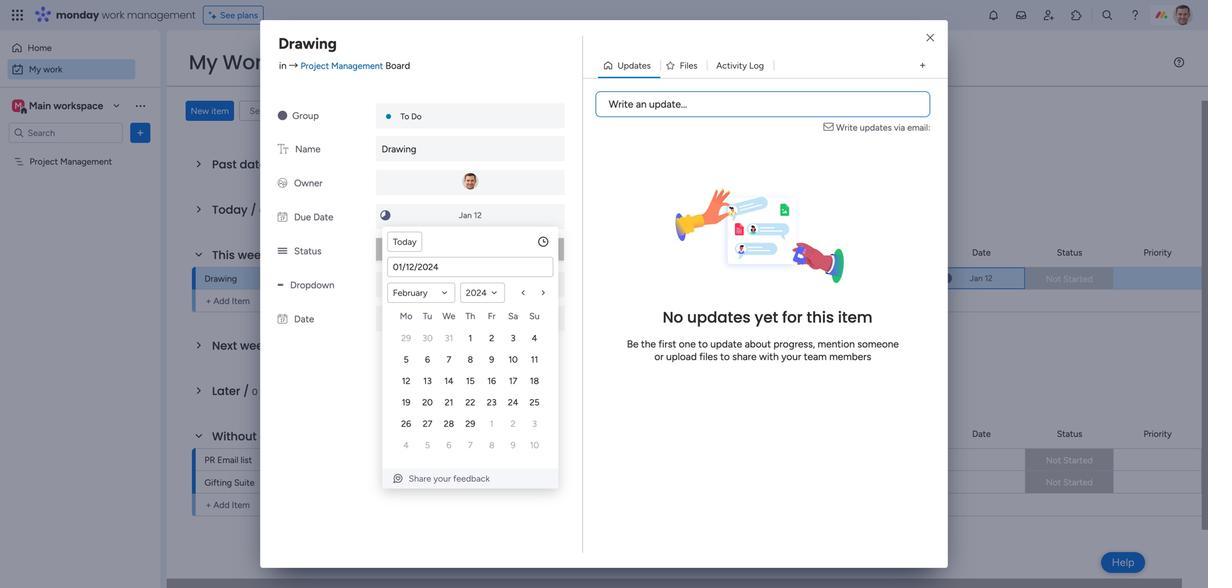 Task type: describe. For each thing, give the bounding box(es) containing it.
list
[[241, 455, 252, 465]]

main workspace
[[29, 100, 103, 112]]

a
[[260, 428, 268, 445]]

sa
[[509, 311, 518, 321]]

2 vertical spatial drawing
[[205, 273, 237, 284]]

0 horizontal spatial 2 button
[[483, 329, 502, 348]]

5 for right 5 button
[[425, 440, 430, 451]]

0 horizontal spatial 10
[[509, 354, 518, 365]]

my for my work
[[189, 48, 218, 76]]

1 vertical spatial 29 button
[[461, 414, 480, 433]]

0 horizontal spatial 1 button
[[461, 329, 480, 348]]

0 vertical spatial to
[[699, 338, 708, 350]]

email:
[[908, 122, 931, 133]]

0 vertical spatial 9
[[490, 354, 495, 365]]

1 vertical spatial 6 button
[[440, 436, 459, 455]]

one
[[679, 338, 696, 350]]

my work option
[[8, 59, 135, 79]]

16
[[488, 376, 496, 386]]

without a date /
[[212, 428, 309, 445]]

0 for today /
[[260, 205, 265, 216]]

1 horizontal spatial 8
[[489, 440, 495, 451]]

27
[[423, 418, 433, 429]]

project management
[[30, 156, 112, 167]]

monday
[[56, 8, 99, 22]]

6 for bottommost 6 button
[[447, 440, 452, 451]]

files
[[700, 351, 718, 363]]

1 for 1 button to the right
[[490, 418, 494, 429]]

update...
[[650, 98, 688, 110]]

date
[[270, 428, 297, 445]]

1 horizontal spatial 5 button
[[418, 436, 437, 455]]

1 horizontal spatial board
[[785, 247, 808, 258]]

1 horizontal spatial to
[[721, 351, 730, 363]]

main
[[29, 100, 51, 112]]

22 button
[[461, 393, 480, 412]]

24 button
[[504, 393, 523, 412]]

updates for write
[[860, 122, 892, 133]]

to
[[401, 111, 410, 122]]

14 button
[[440, 372, 459, 390]]

1 vertical spatial 8 button
[[483, 436, 502, 455]]

1 item from the top
[[232, 296, 250, 306]]

in → project management board
[[279, 60, 410, 71]]

0 horizontal spatial 8
[[468, 354, 473, 365]]

home
[[28, 43, 52, 53]]

dropdown
[[290, 280, 335, 291]]

week for next
[[240, 338, 270, 354]]

project inside in → project management board
[[301, 60, 329, 71]]

dates
[[240, 156, 272, 173]]

0 vertical spatial 6 button
[[418, 350, 437, 369]]

/ left dapulse date column icon
[[251, 202, 257, 218]]

1 vertical spatial 2 button
[[504, 414, 523, 433]]

monday element
[[396, 309, 417, 327]]

about
[[745, 338, 772, 350]]

12 inside no updates yet for this item dialog
[[474, 210, 482, 220]]

not started for pr email list
[[1047, 455, 1094, 466]]

2 add from the top
[[214, 500, 230, 510]]

later / 0 items
[[212, 383, 282, 399]]

write updates via email:
[[837, 122, 931, 133]]

write for write updates via email:
[[837, 122, 858, 133]]

Search in workspace field
[[26, 126, 105, 140]]

tuesday element
[[417, 309, 439, 327]]

13 button
[[418, 372, 437, 390]]

5 for the leftmost 5 button
[[404, 354, 409, 365]]

home option
[[8, 38, 135, 58]]

1 horizontal spatial 3
[[533, 418, 537, 429]]

pr
[[205, 455, 215, 465]]

1 not from the top
[[1047, 274, 1062, 284]]

board inside no updates yet for this item dialog
[[386, 60, 410, 71]]

1 horizontal spatial drawing
[[279, 34, 337, 53]]

1 started from the top
[[1064, 274, 1094, 284]]

saturday element
[[503, 309, 524, 327]]

25 button
[[525, 393, 544, 412]]

do
[[412, 111, 422, 122]]

dapulse date column image
[[278, 212, 287, 223]]

1 horizontal spatial 9 button
[[504, 436, 523, 455]]

close image
[[927, 33, 935, 43]]

1 horizontal spatial 10 button
[[525, 436, 544, 455]]

to do
[[401, 111, 422, 122]]

write an update...
[[609, 98, 688, 110]]

28
[[444, 418, 454, 429]]

terry turtle image
[[1174, 5, 1194, 25]]

items for later /
[[260, 387, 282, 397]]

0 vertical spatial 9 button
[[483, 350, 502, 369]]

owner
[[294, 178, 323, 189]]

files button
[[661, 55, 707, 76]]

20 button
[[418, 393, 437, 412]]

0 horizontal spatial 3 button
[[504, 329, 523, 348]]

february
[[393, 287, 428, 298]]

thursday element
[[460, 309, 481, 327]]

project management list box
[[0, 148, 161, 342]]

activity
[[717, 60, 748, 71]]

Filter dashboard by text search field
[[239, 101, 354, 121]]

due
[[294, 212, 311, 223]]

2 for the bottommost 2 button
[[511, 418, 516, 429]]

sunday element
[[524, 309, 546, 327]]

dapulse date column image
[[278, 314, 287, 325]]

updates for no
[[688, 307, 751, 328]]

without
[[212, 428, 257, 445]]

members
[[830, 351, 872, 363]]

items for today /
[[267, 205, 289, 216]]

this week / 1 item
[[212, 247, 303, 263]]

21
[[445, 397, 454, 408]]

23
[[487, 397, 497, 408]]

project inside list box
[[30, 156, 58, 167]]

0 horizontal spatial 10 button
[[504, 350, 523, 369]]

7 for rightmost 7 button
[[468, 440, 473, 451]]

week for this
[[238, 247, 268, 263]]

15 button
[[461, 372, 480, 390]]

0 horizontal spatial 4 button
[[397, 436, 416, 455]]

files
[[680, 60, 698, 71]]

2 priority from the top
[[1145, 428, 1173, 439]]

share
[[409, 473, 432, 484]]

no updates yet for this item
[[663, 307, 873, 328]]

0 for later /
[[252, 387, 258, 397]]

2 horizontal spatial drawing
[[382, 144, 417, 155]]

workspace selection element
[[12, 98, 105, 115]]

in
[[279, 60, 287, 71]]

first
[[659, 338, 677, 350]]

2 horizontal spatial 12
[[985, 273, 993, 283]]

12 inside button
[[402, 376, 411, 386]]

31
[[445, 333, 453, 343]]

18
[[530, 376, 539, 386]]

13
[[424, 376, 432, 386]]

for
[[783, 307, 803, 328]]

row group containing 29
[[396, 327, 546, 456]]

0 vertical spatial items
[[424, 105, 446, 116]]

/ left the v2 status image
[[270, 247, 276, 263]]

next week /
[[212, 338, 282, 354]]

v2 dropdown column image
[[278, 280, 283, 291]]

later
[[212, 383, 240, 399]]

done
[[402, 105, 422, 116]]

/ down dapulse date column image
[[273, 338, 279, 354]]

your inside be the first one to update about progress, mention someone or upload files to share with your team members
[[782, 351, 802, 363]]

monday work management
[[56, 8, 196, 22]]

15
[[466, 376, 475, 386]]

this
[[807, 307, 835, 328]]

11
[[531, 354, 539, 365]]

0 vertical spatial 8 button
[[461, 350, 480, 369]]

mention
[[818, 338, 856, 350]]

Date field
[[388, 258, 553, 276]]

1 + from the top
[[206, 296, 211, 306]]

/ down dapulse text column 'icon'
[[275, 156, 281, 173]]

group
[[292, 110, 319, 122]]

share your feedback link
[[393, 472, 549, 485]]

no updates yet for this item dialog
[[0, 0, 1209, 588]]

not started for gifting suite
[[1047, 477, 1094, 488]]

1 horizontal spatial 4
[[532, 333, 538, 343]]

grid containing mo
[[396, 309, 546, 456]]

17 button
[[504, 372, 523, 390]]

dapulse text column image
[[278, 144, 288, 155]]

0 vertical spatial 4 button
[[525, 329, 544, 348]]

2 + from the top
[[206, 500, 211, 510]]

17
[[509, 376, 518, 386]]

next
[[212, 338, 237, 354]]

1 horizontal spatial 7 button
[[461, 436, 480, 455]]

management
[[127, 8, 196, 22]]

20
[[423, 397, 433, 408]]

progress,
[[774, 338, 816, 350]]

envelope o image
[[824, 121, 837, 134]]



Task type: locate. For each thing, give the bounding box(es) containing it.
1 up v2 dropdown column icon
[[279, 251, 283, 261]]

my inside option
[[29, 64, 41, 75]]

items inside later / 0 items
[[260, 387, 282, 397]]

+
[[206, 296, 211, 306], [206, 500, 211, 510]]

jan 12
[[459, 210, 482, 220], [971, 273, 993, 283]]

18 button
[[525, 372, 544, 390]]

1 vertical spatial drawing
[[382, 144, 417, 155]]

1 horizontal spatial 1 button
[[483, 414, 502, 433]]

someone
[[858, 338, 900, 350]]

work down home
[[43, 64, 62, 75]]

updates left via
[[860, 122, 892, 133]]

hide
[[381, 105, 400, 116]]

1 not started from the top
[[1047, 274, 1094, 284]]

0 horizontal spatial 4
[[404, 440, 409, 451]]

None search field
[[239, 101, 354, 121]]

0 inside later / 0 items
[[252, 387, 258, 397]]

work inside option
[[43, 64, 62, 75]]

1 vertical spatial board
[[785, 247, 808, 258]]

0 horizontal spatial 8 button
[[461, 350, 480, 369]]

2 not from the top
[[1047, 455, 1062, 466]]

7 for the topmost 7 button
[[447, 354, 452, 365]]

v2 status image
[[278, 246, 287, 257]]

inbox image
[[1016, 9, 1028, 21]]

add up next
[[214, 296, 230, 306]]

see
[[220, 10, 235, 20]]

0 vertical spatial item
[[211, 105, 229, 116]]

0 horizontal spatial updates
[[688, 307, 751, 328]]

9 button down the 24
[[504, 436, 523, 455]]

item up next week /
[[232, 296, 250, 306]]

1 vertical spatial write
[[837, 122, 858, 133]]

/
[[275, 156, 281, 173], [251, 202, 257, 218], [270, 247, 276, 263], [273, 338, 279, 354], [243, 383, 249, 399], [300, 428, 306, 445]]

today / 0 items
[[212, 202, 289, 218]]

not for pr email list
[[1047, 455, 1062, 466]]

1 for the leftmost 1 button
[[469, 333, 473, 343]]

3 button
[[504, 329, 523, 348], [525, 414, 544, 433]]

0 horizontal spatial 7
[[447, 354, 452, 365]]

jan 12 inside no updates yet for this item dialog
[[459, 210, 482, 220]]

1 vertical spatial not started
[[1047, 455, 1094, 466]]

0 vertical spatial 3
[[511, 333, 516, 343]]

3 button down saturday element
[[504, 329, 523, 348]]

+ add item up next
[[206, 296, 250, 306]]

gifting
[[205, 477, 232, 488]]

11 button
[[525, 350, 544, 369]]

0 vertical spatial your
[[782, 351, 802, 363]]

today for today / 0 items
[[212, 202, 248, 218]]

with
[[760, 351, 779, 363]]

1 vertical spatial work
[[43, 64, 62, 75]]

1 down thursday element
[[469, 333, 473, 343]]

7 button down 31 button
[[440, 350, 459, 369]]

1 vertical spatial 1 button
[[483, 414, 502, 433]]

1 vertical spatial jan 12
[[971, 273, 993, 283]]

5 button up 12 button
[[397, 350, 416, 369]]

2 vertical spatial not
[[1047, 477, 1062, 488]]

my
[[189, 48, 218, 76], [29, 64, 41, 75]]

3 down saturday element
[[511, 333, 516, 343]]

0 horizontal spatial to
[[699, 338, 708, 350]]

3 not started from the top
[[1047, 477, 1094, 488]]

1 button down 23 button
[[483, 414, 502, 433]]

0 vertical spatial 29
[[401, 333, 411, 343]]

2024 button
[[461, 283, 505, 303]]

5 down 27
[[425, 440, 430, 451]]

name
[[295, 144, 321, 155]]

27 button
[[418, 414, 437, 433]]

mo
[[400, 311, 413, 321]]

items left due
[[267, 205, 289, 216]]

1 vertical spatial 3
[[533, 418, 537, 429]]

fr
[[488, 311, 496, 321]]

2 not started from the top
[[1047, 455, 1094, 466]]

6 button down 30 button
[[418, 350, 437, 369]]

1 horizontal spatial 5
[[425, 440, 430, 451]]

write left an
[[609, 98, 634, 110]]

0 horizontal spatial today
[[212, 202, 248, 218]]

your down progress,
[[782, 351, 802, 363]]

3 not from the top
[[1047, 477, 1062, 488]]

1 horizontal spatial updates
[[860, 122, 892, 133]]

drawing
[[279, 34, 337, 53], [382, 144, 417, 155], [205, 273, 237, 284]]

1 down 23 at the left of the page
[[490, 418, 494, 429]]

started for pr email list
[[1064, 455, 1094, 466]]

29 right 28 button
[[466, 418, 476, 429]]

updates button
[[599, 55, 661, 76]]

management inside 'project management' list box
[[60, 156, 112, 167]]

1 horizontal spatial management
[[331, 60, 383, 71]]

1 inside this week / 1 item
[[279, 251, 283, 261]]

1 horizontal spatial 6 button
[[440, 436, 459, 455]]

new item button
[[186, 101, 234, 121]]

0 horizontal spatial 1
[[279, 251, 283, 261]]

row group
[[396, 327, 546, 456]]

0 vertical spatial not
[[1047, 274, 1062, 284]]

1 horizontal spatial 2 button
[[504, 414, 523, 433]]

1 horizontal spatial 3 button
[[525, 414, 544, 433]]

jan inside no updates yet for this item dialog
[[459, 210, 472, 220]]

1 priority from the top
[[1145, 247, 1173, 258]]

1 horizontal spatial 10
[[530, 440, 540, 451]]

8 button up feedback
[[483, 436, 502, 455]]

1 add from the top
[[214, 296, 230, 306]]

an
[[636, 98, 647, 110]]

project
[[301, 60, 329, 71], [30, 156, 58, 167]]

drawing up →
[[279, 34, 337, 53]]

apps image
[[1071, 9, 1084, 21]]

3
[[511, 333, 516, 343], [533, 418, 537, 429]]

2 down "24" button
[[511, 418, 516, 429]]

1 horizontal spatial today
[[393, 236, 417, 247]]

0 vertical spatial 4
[[532, 333, 538, 343]]

my for my work
[[29, 64, 41, 75]]

16 button
[[483, 372, 502, 390]]

0 horizontal spatial 29 button
[[397, 329, 416, 348]]

0 vertical spatial 7 button
[[440, 350, 459, 369]]

2 item from the top
[[232, 500, 250, 510]]

0 horizontal spatial management
[[60, 156, 112, 167]]

10 button down 25 button
[[525, 436, 544, 455]]

be the first one to update about progress, mention someone or upload files to share with your team members
[[627, 338, 900, 363]]

0 vertical spatial + add item
[[206, 296, 250, 306]]

week right this
[[238, 247, 268, 263]]

0 horizontal spatial 9 button
[[483, 350, 502, 369]]

0 vertical spatial 29 button
[[397, 329, 416, 348]]

2 down the friday element
[[490, 333, 495, 343]]

1 horizontal spatial project
[[301, 60, 329, 71]]

management inside in → project management board
[[331, 60, 383, 71]]

0 vertical spatial 0
[[260, 205, 265, 216]]

next image
[[539, 288, 549, 298]]

update
[[711, 338, 743, 350]]

29 button down monday element
[[397, 329, 416, 348]]

0 horizontal spatial jan
[[459, 210, 472, 220]]

1 vertical spatial 4 button
[[397, 436, 416, 455]]

1 vertical spatial 9
[[511, 440, 516, 451]]

updates
[[860, 122, 892, 133], [688, 307, 751, 328]]

3 down 25
[[533, 418, 537, 429]]

hide done items
[[381, 105, 446, 116]]

0 vertical spatial 3 button
[[504, 329, 523, 348]]

1 horizontal spatial 2
[[511, 418, 516, 429]]

drawing down this
[[205, 273, 237, 284]]

14
[[445, 376, 454, 386]]

my left work
[[189, 48, 218, 76]]

0 vertical spatial 7
[[447, 354, 452, 365]]

0 horizontal spatial 2
[[490, 333, 495, 343]]

1 vertical spatial priority
[[1145, 428, 1173, 439]]

item inside dialog
[[839, 307, 873, 328]]

10 down 25 button
[[530, 440, 540, 451]]

week right next
[[240, 338, 270, 354]]

7 up share your feedback link
[[468, 440, 473, 451]]

0 vertical spatial 2
[[490, 333, 495, 343]]

see plans button
[[203, 6, 264, 25]]

work for my
[[43, 64, 62, 75]]

1 vertical spatial + add item
[[206, 500, 250, 510]]

3 started from the top
[[1064, 477, 1094, 488]]

yet
[[755, 307, 779, 328]]

add down 'gifting'
[[214, 500, 230, 510]]

items right do
[[424, 105, 446, 116]]

activity log button
[[707, 55, 774, 76]]

0 right later in the bottom left of the page
[[252, 387, 258, 397]]

started for gifting suite
[[1064, 477, 1094, 488]]

item inside this week / 1 item
[[285, 251, 303, 261]]

29 button
[[397, 329, 416, 348], [461, 414, 480, 433]]

plans
[[237, 10, 258, 20]]

my work link
[[8, 59, 135, 79]]

updates
[[618, 60, 651, 71]]

status inside no updates yet for this item dialog
[[294, 246, 322, 257]]

v2 sun image
[[278, 110, 287, 122]]

invite members image
[[1043, 9, 1056, 21]]

write inside "button"
[[609, 98, 634, 110]]

drawing down to
[[382, 144, 417, 155]]

item inside button
[[211, 105, 229, 116]]

your right share
[[434, 473, 451, 484]]

via
[[895, 122, 906, 133]]

3 button down 25 button
[[525, 414, 544, 433]]

suite
[[234, 477, 255, 488]]

1 vertical spatial 10
[[530, 440, 540, 451]]

28 button
[[440, 414, 459, 433]]

project down the search in workspace field
[[30, 156, 58, 167]]

updates up 'update'
[[688, 307, 751, 328]]

help image
[[1130, 9, 1142, 21]]

item up mention
[[839, 307, 873, 328]]

management up hide
[[331, 60, 383, 71]]

2 vertical spatial not started
[[1047, 477, 1094, 488]]

1 horizontal spatial 12
[[474, 210, 482, 220]]

7 button up share your feedback link
[[461, 436, 480, 455]]

write an update... button
[[596, 91, 931, 117]]

1 vertical spatial 5
[[425, 440, 430, 451]]

today up the february
[[393, 236, 417, 247]]

10 button up 17
[[504, 350, 523, 369]]

wednesday element
[[439, 309, 460, 327]]

today down the past
[[212, 202, 248, 218]]

grid
[[396, 309, 546, 456]]

not
[[1047, 274, 1062, 284], [1047, 455, 1062, 466], [1047, 477, 1062, 488]]

your inside share your feedback link
[[434, 473, 451, 484]]

2 vertical spatial item
[[839, 307, 873, 328]]

0 left dapulse date column icon
[[260, 205, 265, 216]]

1 vertical spatial 10 button
[[525, 436, 544, 455]]

1 horizontal spatial 29
[[466, 418, 476, 429]]

2 button down the friday element
[[483, 329, 502, 348]]

7
[[447, 354, 452, 365], [468, 440, 473, 451]]

items inside the today / 0 items
[[267, 205, 289, 216]]

0 horizontal spatial 5
[[404, 354, 409, 365]]

add view image
[[921, 61, 926, 70]]

9 down the 24
[[511, 440, 516, 451]]

today for today
[[393, 236, 417, 247]]

1 vertical spatial items
[[267, 205, 289, 216]]

0 horizontal spatial 0
[[252, 387, 258, 397]]

help
[[1113, 556, 1135, 569]]

1 button down thursday element
[[461, 329, 480, 348]]

29 for bottommost "29" button
[[466, 418, 476, 429]]

1 horizontal spatial 9
[[511, 440, 516, 451]]

0 horizontal spatial 3
[[511, 333, 516, 343]]

my work
[[189, 48, 273, 76]]

8 button up 15 button at the bottom left of the page
[[461, 350, 480, 369]]

2 + add item from the top
[[206, 500, 250, 510]]

team
[[804, 351, 827, 363]]

4 down 26 on the bottom of page
[[404, 440, 409, 451]]

started
[[1064, 274, 1094, 284], [1064, 455, 1094, 466], [1064, 477, 1094, 488]]

0 vertical spatial add
[[214, 296, 230, 306]]

gifting suite
[[205, 477, 255, 488]]

management down the search in workspace field
[[60, 156, 112, 167]]

not for gifting suite
[[1047, 477, 1062, 488]]

1 vertical spatial to
[[721, 351, 730, 363]]

0 horizontal spatial project
[[30, 156, 58, 167]]

v2 multiple person column image
[[278, 178, 287, 189]]

previous image
[[519, 288, 529, 298]]

1 horizontal spatial your
[[782, 351, 802, 363]]

status
[[294, 246, 322, 257], [1058, 247, 1083, 258], [1058, 428, 1083, 439]]

write for write an update...
[[609, 98, 634, 110]]

/ right date
[[300, 428, 306, 445]]

30
[[423, 333, 433, 343]]

item up dropdown
[[285, 251, 303, 261]]

4
[[532, 333, 538, 343], [404, 440, 409, 451]]

+ add item down gifting suite
[[206, 500, 250, 510]]

8 up 15
[[468, 354, 473, 365]]

29 button right 28 button
[[461, 414, 480, 433]]

2 started from the top
[[1064, 455, 1094, 466]]

1 vertical spatial 6
[[447, 440, 452, 451]]

0 inside the today / 0 items
[[260, 205, 265, 216]]

26
[[401, 418, 411, 429]]

0 horizontal spatial drawing
[[205, 273, 237, 284]]

0 vertical spatial 10
[[509, 354, 518, 365]]

6 button
[[418, 350, 437, 369], [440, 436, 459, 455]]

1 button
[[461, 329, 480, 348], [483, 414, 502, 433]]

add
[[214, 296, 230, 306], [214, 500, 230, 510]]

su
[[530, 311, 540, 321]]

item
[[232, 296, 250, 306], [232, 500, 250, 510]]

pr email list
[[205, 455, 252, 465]]

past dates /
[[212, 156, 284, 173]]

1 vertical spatial project
[[30, 156, 58, 167]]

0 vertical spatial drawing
[[279, 34, 337, 53]]

1 horizontal spatial 29 button
[[461, 414, 480, 433]]

new
[[191, 105, 209, 116]]

2 button down "24" button
[[504, 414, 523, 433]]

9 up 16 button
[[490, 354, 495, 365]]

project right →
[[301, 60, 329, 71]]

10
[[509, 354, 518, 365], [530, 440, 540, 451]]

to up files
[[699, 338, 708, 350]]

item down the suite
[[232, 500, 250, 510]]

1 vertical spatial jan
[[971, 273, 983, 283]]

4 down sunday element
[[532, 333, 538, 343]]

2 for the left 2 button
[[490, 333, 495, 343]]

0 vertical spatial updates
[[860, 122, 892, 133]]

19 button
[[397, 393, 416, 412]]

0 horizontal spatial 5 button
[[397, 350, 416, 369]]

notifications image
[[988, 9, 1001, 21]]

9 button
[[483, 350, 502, 369], [504, 436, 523, 455]]

option
[[0, 150, 161, 153]]

22
[[466, 397, 476, 408]]

search everything image
[[1102, 9, 1115, 21]]

items right later in the bottom left of the page
[[260, 387, 282, 397]]

4 button down 26 button
[[397, 436, 416, 455]]

my down home
[[29, 64, 41, 75]]

6 down 30 button
[[425, 354, 430, 365]]

4 button
[[525, 329, 544, 348], [397, 436, 416, 455]]

9 button up 16 button
[[483, 350, 502, 369]]

7 down the 31
[[447, 354, 452, 365]]

10 up 17
[[509, 354, 518, 365]]

0 vertical spatial today
[[212, 202, 248, 218]]

to down 'update'
[[721, 351, 730, 363]]

10 button
[[504, 350, 523, 369], [525, 436, 544, 455]]

add time image
[[537, 235, 550, 248]]

1 vertical spatial your
[[434, 473, 451, 484]]

8 up feedback
[[489, 440, 495, 451]]

workspace image
[[12, 99, 25, 113]]

0 vertical spatial 2 button
[[483, 329, 502, 348]]

2 button
[[483, 329, 502, 348], [504, 414, 523, 433]]

2 horizontal spatial item
[[839, 307, 873, 328]]

friday element
[[481, 309, 503, 327]]

5 up 12 button
[[404, 354, 409, 365]]

item right new
[[211, 105, 229, 116]]

0 vertical spatial 10 button
[[504, 350, 523, 369]]

1 + add item from the top
[[206, 296, 250, 306]]

write left via
[[837, 122, 858, 133]]

1 horizontal spatial write
[[837, 122, 858, 133]]

5 button
[[397, 350, 416, 369], [418, 436, 437, 455]]

0 vertical spatial 5 button
[[397, 350, 416, 369]]

today inside button
[[393, 236, 417, 247]]

select product image
[[11, 9, 24, 21]]

2024
[[466, 287, 487, 298]]

1 vertical spatial 3 button
[[525, 414, 544, 433]]

work right monday on the left of the page
[[102, 8, 124, 22]]

activity log
[[717, 60, 765, 71]]

6 button down 28
[[440, 436, 459, 455]]

1 vertical spatial 0
[[252, 387, 258, 397]]

25
[[530, 397, 540, 408]]

6 for the top 6 button
[[425, 354, 430, 365]]

29 down monday element
[[401, 333, 411, 343]]

1 horizontal spatial jan
[[971, 273, 983, 283]]

6 down 28
[[447, 440, 452, 451]]

0 vertical spatial write
[[609, 98, 634, 110]]

2 vertical spatial 1
[[490, 418, 494, 429]]

29 for "29" button to the top
[[401, 333, 411, 343]]

we
[[443, 311, 456, 321]]

4 button down sunday element
[[525, 329, 544, 348]]

upload
[[667, 351, 697, 363]]

0 horizontal spatial jan 12
[[459, 210, 482, 220]]

+ add item
[[206, 296, 250, 306], [206, 500, 250, 510]]

5 button down 27
[[418, 436, 437, 455]]

work
[[223, 48, 273, 76]]

th
[[466, 311, 476, 321]]

/ right later in the bottom left of the page
[[243, 383, 249, 399]]

new item
[[191, 105, 229, 116]]

work for monday
[[102, 8, 124, 22]]



Task type: vqa. For each thing, say whether or not it's contained in the screenshot.


